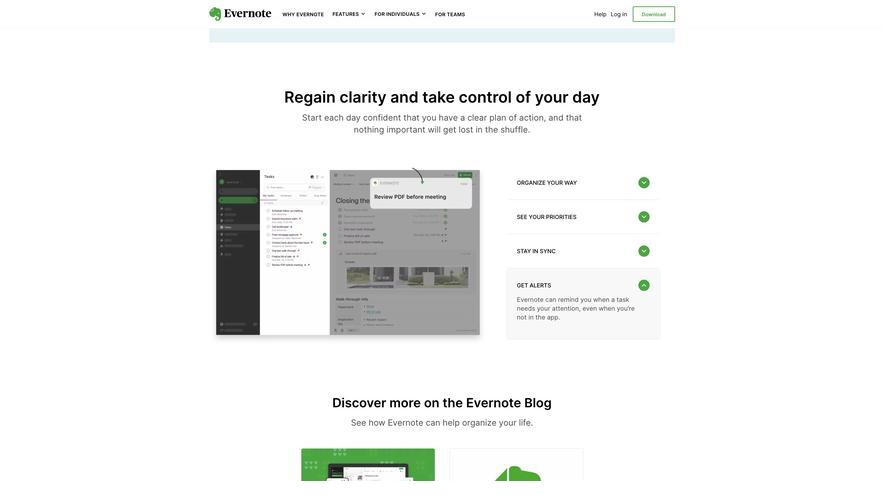 Task type: vqa. For each thing, say whether or not it's contained in the screenshot.
2nd Choose link from the right
no



Task type: locate. For each thing, give the bounding box(es) containing it.
2 horizontal spatial see
[[517, 214, 528, 221]]

0 horizontal spatial day
[[346, 113, 361, 123]]

see how evernote can help organize your life.
[[351, 418, 533, 428]]

1 horizontal spatial can
[[546, 296, 557, 304]]

clarity
[[340, 87, 387, 107]]

in down clear
[[476, 125, 483, 135]]

1 vertical spatial see
[[517, 214, 528, 221]]

see for see which evernote plan is right for you.
[[257, 15, 273, 25]]

how
[[369, 418, 386, 428]]

1 vertical spatial and
[[549, 113, 564, 123]]

1 vertical spatial a
[[612, 296, 615, 304]]

discover
[[333, 396, 387, 411]]

for teams
[[435, 11, 466, 17]]

important
[[387, 125, 426, 135]]

can
[[546, 296, 557, 304], [426, 418, 441, 428]]

0 horizontal spatial the
[[443, 396, 463, 411]]

plan right clear
[[490, 113, 507, 123]]

0 horizontal spatial you
[[422, 113, 437, 123]]

and right action,
[[549, 113, 564, 123]]

 image
[[209, 156, 492, 350]]

you're
[[617, 305, 635, 313]]

for individuals
[[375, 11, 420, 17]]

when right even
[[599, 305, 616, 313]]

life.
[[519, 418, 533, 428]]

for left teams
[[435, 11, 446, 17]]

you
[[422, 113, 437, 123], [581, 296, 592, 304]]

and inside start each day confident that you have a clear plan of action, and that nothing important will get lost in the shuffle.
[[549, 113, 564, 123]]

the inside start each day confident that you have a clear plan of action, and that nothing important will get lost in the shuffle.
[[485, 125, 498, 135]]

shuffle.
[[501, 125, 531, 135]]

1 horizontal spatial plan
[[490, 113, 507, 123]]

0 horizontal spatial that
[[404, 113, 420, 123]]

see
[[257, 15, 273, 25], [517, 214, 528, 221], [351, 418, 366, 428]]

the
[[485, 125, 498, 135], [536, 314, 546, 322], [443, 396, 463, 411]]

the up 'help' at right bottom
[[443, 396, 463, 411]]

discover more on the evernote blog
[[333, 396, 552, 411]]

individuals
[[387, 11, 420, 17]]

in right the not
[[529, 314, 534, 322]]

1 vertical spatial the
[[536, 314, 546, 322]]

clear
[[468, 113, 487, 123]]

organize
[[462, 418, 497, 428]]

a inside the evernote can remind you when a task needs your attention, even when you're not in the app.
[[612, 296, 615, 304]]

evernote
[[297, 11, 324, 17], [301, 15, 337, 25], [517, 296, 544, 304], [466, 396, 522, 411], [388, 418, 424, 428]]

0 horizontal spatial a
[[461, 113, 465, 123]]

1 horizontal spatial see
[[351, 418, 366, 428]]

the left app.
[[536, 314, 546, 322]]

for teams link
[[435, 11, 466, 18]]

a up lost
[[461, 113, 465, 123]]

help
[[595, 11, 607, 18]]

see left which
[[257, 15, 273, 25]]

1 vertical spatial day
[[346, 113, 361, 123]]

in inside start each day confident that you have a clear plan of action, and that nothing important will get lost in the shuffle.
[[476, 125, 483, 135]]

way
[[565, 179, 577, 186]]

when
[[594, 296, 610, 304], [599, 305, 616, 313]]

0 vertical spatial can
[[546, 296, 557, 304]]

you inside the evernote can remind you when a task needs your attention, even when you're not in the app.
[[581, 296, 592, 304]]

download
[[642, 11, 666, 17]]

nothing
[[354, 125, 384, 135]]

can inside the evernote can remind you when a task needs your attention, even when you're not in the app.
[[546, 296, 557, 304]]

0 horizontal spatial for
[[375, 11, 385, 17]]

1 vertical spatial when
[[599, 305, 616, 313]]

in right the stay
[[533, 248, 539, 255]]

your left way
[[548, 179, 563, 186]]

get
[[517, 282, 529, 289]]

compare plans link
[[555, 11, 653, 28]]

even
[[583, 305, 597, 313]]

0 horizontal spatial plan
[[339, 15, 356, 25]]

evernote can remind you when a task needs your attention, even when you're not in the app.
[[517, 296, 635, 322]]

your
[[535, 87, 569, 107], [548, 179, 563, 186], [529, 214, 545, 221], [537, 305, 551, 313], [499, 418, 517, 428]]

1 horizontal spatial you
[[581, 296, 592, 304]]

0 vertical spatial the
[[485, 125, 498, 135]]

that
[[404, 113, 420, 123], [566, 113, 582, 123]]

remind
[[558, 296, 579, 304]]

take
[[423, 87, 455, 107]]

and up confident
[[391, 87, 419, 107]]

1 vertical spatial you
[[581, 296, 592, 304]]

1 horizontal spatial a
[[612, 296, 615, 304]]

confident
[[363, 113, 401, 123]]

plans
[[610, 16, 625, 23]]

when up even
[[594, 296, 610, 304]]

plan
[[339, 15, 356, 25], [490, 113, 507, 123]]

in
[[623, 11, 628, 18], [476, 125, 483, 135], [533, 248, 539, 255], [529, 314, 534, 322]]

of up the shuffle.
[[509, 113, 517, 123]]

of up action,
[[516, 87, 531, 107]]

1 horizontal spatial the
[[485, 125, 498, 135]]

see up the stay
[[517, 214, 528, 221]]

0 vertical spatial when
[[594, 296, 610, 304]]

more
[[390, 396, 421, 411]]

a
[[461, 113, 465, 123], [612, 296, 615, 304]]

plan left is
[[339, 15, 356, 25]]

2 vertical spatial see
[[351, 418, 366, 428]]

can left "remind"
[[546, 296, 557, 304]]

the down clear
[[485, 125, 498, 135]]

0 horizontal spatial and
[[391, 87, 419, 107]]

see which evernote plan is right for you.
[[257, 15, 418, 25]]

you up even
[[581, 296, 592, 304]]

stay in sync
[[517, 248, 556, 255]]

get alerts
[[517, 282, 552, 289]]

2 that from the left
[[566, 113, 582, 123]]

1 horizontal spatial that
[[566, 113, 582, 123]]

1 horizontal spatial for
[[435, 11, 446, 17]]

1 horizontal spatial and
[[549, 113, 564, 123]]

your up app.
[[537, 305, 551, 313]]

and
[[391, 87, 419, 107], [549, 113, 564, 123]]

log
[[611, 11, 621, 18]]

1 vertical spatial can
[[426, 418, 441, 428]]

0 vertical spatial you
[[422, 113, 437, 123]]

your left the life.
[[499, 418, 517, 428]]

see left how
[[351, 418, 366, 428]]

blog
[[525, 396, 552, 411]]

0 vertical spatial a
[[461, 113, 465, 123]]

0 vertical spatial and
[[391, 87, 419, 107]]

regain clarity and take control of your day
[[285, 87, 600, 107]]

why evernote
[[283, 11, 324, 17]]

0 horizontal spatial see
[[257, 15, 273, 25]]

2 horizontal spatial the
[[536, 314, 546, 322]]

a left task
[[612, 296, 615, 304]]

of
[[516, 87, 531, 107], [509, 113, 517, 123]]

for
[[375, 11, 385, 17], [435, 11, 446, 17]]

day
[[573, 87, 600, 107], [346, 113, 361, 123]]

1 vertical spatial plan
[[490, 113, 507, 123]]

0 vertical spatial see
[[257, 15, 273, 25]]

for left for on the left of the page
[[375, 11, 385, 17]]

you inside start each day confident that you have a clear plan of action, and that nothing important will get lost in the shuffle.
[[422, 113, 437, 123]]

1 horizontal spatial day
[[573, 87, 600, 107]]

plan inside start each day confident that you have a clear plan of action, and that nothing important will get lost in the shuffle.
[[490, 113, 507, 123]]

can left 'help' at right bottom
[[426, 418, 441, 428]]

lost
[[459, 125, 474, 135]]

for inside button
[[375, 11, 385, 17]]

1 vertical spatial of
[[509, 113, 517, 123]]

you up "will"
[[422, 113, 437, 123]]

control
[[459, 87, 512, 107]]



Task type: describe. For each thing, give the bounding box(es) containing it.
your left priorities
[[529, 214, 545, 221]]

organize your way
[[517, 179, 577, 186]]

see your priorities
[[517, 214, 577, 221]]

day inside start each day confident that you have a clear plan of action, and that nothing important will get lost in the shuffle.
[[346, 113, 361, 123]]

each
[[324, 113, 344, 123]]

app.
[[547, 314, 561, 322]]

in right log
[[623, 11, 628, 18]]

0 vertical spatial of
[[516, 87, 531, 107]]

is
[[358, 15, 365, 25]]

features
[[333, 11, 359, 17]]

you.
[[401, 15, 418, 25]]

help link
[[595, 11, 607, 18]]

for
[[388, 15, 399, 25]]

right
[[367, 15, 386, 25]]

start each day confident that you have a clear plan of action, and that nothing important will get lost in the shuffle.
[[302, 113, 582, 135]]

teams
[[447, 11, 466, 17]]

organize
[[517, 179, 546, 186]]

attention,
[[552, 305, 581, 313]]

alerts
[[530, 282, 552, 289]]

not
[[517, 314, 527, 322]]

see for see your priorities
[[517, 214, 528, 221]]

for for for individuals
[[375, 11, 385, 17]]

start
[[302, 113, 322, 123]]

on
[[424, 396, 440, 411]]

the inside the evernote can remind you when a task needs your attention, even when you're not in the app.
[[536, 314, 546, 322]]

which
[[275, 15, 299, 25]]

why evernote link
[[283, 11, 324, 18]]

features button
[[333, 11, 366, 18]]

log in link
[[611, 11, 628, 18]]

regain
[[285, 87, 336, 107]]

needs
[[517, 305, 536, 313]]

your inside the evernote can remind you when a task needs your attention, even when you're not in the app.
[[537, 305, 551, 313]]

download link
[[633, 6, 675, 22]]

why
[[283, 11, 295, 17]]

will
[[428, 125, 441, 135]]

action,
[[520, 113, 547, 123]]

evernote inside why evernote link
[[297, 11, 324, 17]]

in inside the evernote can remind you when a task needs your attention, even when you're not in the app.
[[529, 314, 534, 322]]

compare plans
[[583, 16, 625, 23]]

0 vertical spatial plan
[[339, 15, 356, 25]]

priorities
[[546, 214, 577, 221]]

a inside start each day confident that you have a clear plan of action, and that nothing important will get lost in the shuffle.
[[461, 113, 465, 123]]

of inside start each day confident that you have a clear plan of action, and that nothing important will get lost in the shuffle.
[[509, 113, 517, 123]]

compare
[[583, 16, 608, 23]]

sync
[[540, 248, 556, 255]]

help
[[443, 418, 460, 428]]

evernote inside the evernote can remind you when a task needs your attention, even when you're not in the app.
[[517, 296, 544, 304]]

evernote logo image
[[209, 7, 271, 21]]

for individuals button
[[375, 11, 427, 18]]

log in
[[611, 11, 628, 18]]

1 that from the left
[[404, 113, 420, 123]]

your up action,
[[535, 87, 569, 107]]

2 vertical spatial the
[[443, 396, 463, 411]]

stay
[[517, 248, 531, 255]]

for for for teams
[[435, 11, 446, 17]]

0 horizontal spatial can
[[426, 418, 441, 428]]

have
[[439, 113, 458, 123]]

see for see how evernote can help organize your life.
[[351, 418, 366, 428]]

get
[[443, 125, 457, 135]]

task
[[617, 296, 630, 304]]

0 vertical spatial day
[[573, 87, 600, 107]]



